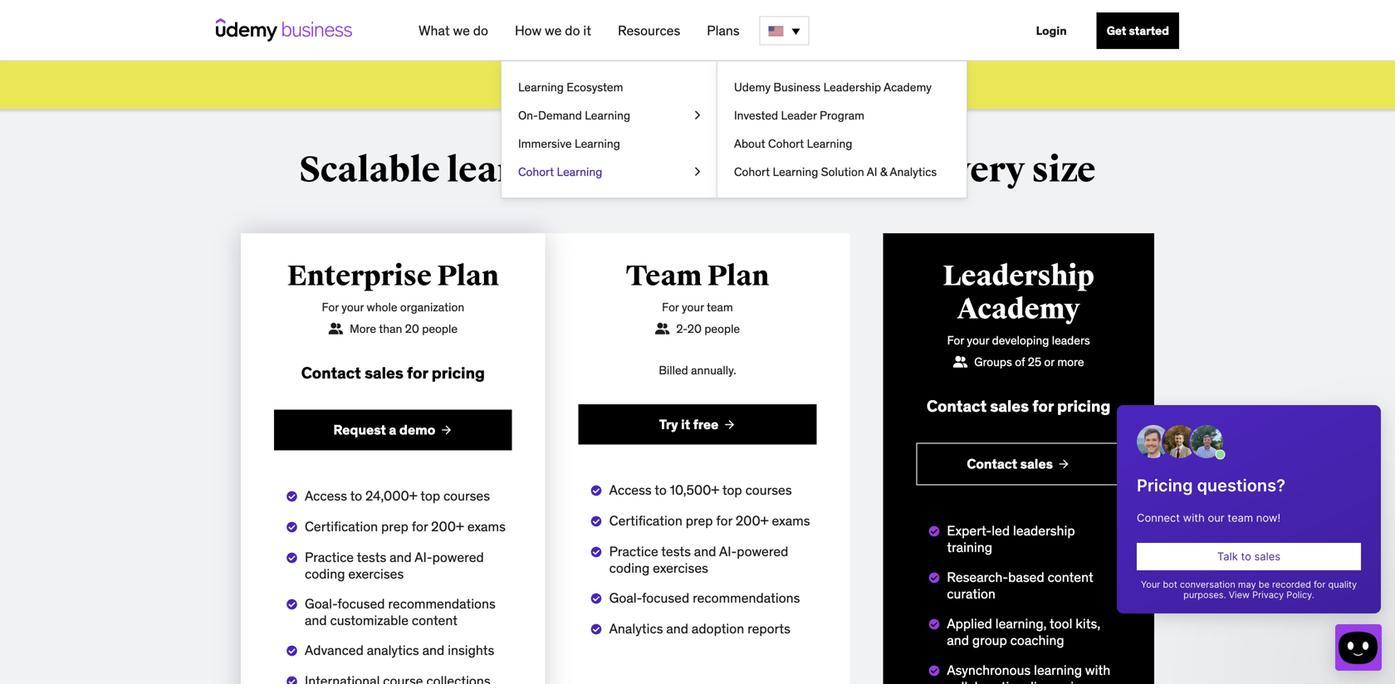 Task type: locate. For each thing, give the bounding box(es) containing it.
0 horizontal spatial access
[[305, 488, 347, 505]]

billed
[[659, 363, 689, 378]]

2 people from the left
[[705, 322, 740, 336]]

0 vertical spatial get
[[1107, 23, 1127, 38]]

0 horizontal spatial people
[[422, 322, 458, 336]]

udemy business leadership academy link
[[734, 73, 932, 101]]

learning inside asynchronous learning with collaborative discussions
[[1034, 662, 1083, 679]]

1 horizontal spatial access
[[610, 482, 652, 499]]

and inside applied learning, tool kits, and group coaching
[[947, 632, 970, 649]]

1 horizontal spatial coding
[[610, 560, 650, 577]]

0 vertical spatial learning
[[447, 149, 589, 192]]

for up solid image
[[322, 300, 339, 315]]

goal-focused recommendations
[[610, 590, 800, 607]]

for
[[322, 300, 339, 315], [662, 300, 679, 315], [948, 333, 965, 348]]

access left 10,500+ at the bottom of page
[[610, 482, 652, 499]]

top right 24,000+
[[421, 488, 440, 505]]

get started link
[[1097, 12, 1180, 49]]

solid image
[[655, 323, 670, 335], [954, 356, 968, 368]]

certification down 10,500+ at the bottom of page
[[610, 513, 683, 530]]

try it free
[[659, 416, 719, 433]]

0 horizontal spatial goal-
[[305, 596, 338, 613]]

1 horizontal spatial recommendations
[[693, 590, 800, 607]]

1 vertical spatial contact sales for pricing
[[927, 396, 1111, 416]]

1 vertical spatial get
[[772, 76, 794, 94]]

0 horizontal spatial exams
[[468, 518, 506, 535]]

it right try
[[681, 416, 691, 433]]

0 horizontal spatial get
[[772, 76, 794, 94]]

200+ for team
[[736, 513, 769, 530]]

to left 10,500+ at the bottom of page
[[655, 482, 667, 499]]

0 horizontal spatial certification prep for 200+ exams
[[305, 518, 506, 535]]

certification down 24,000+
[[305, 518, 378, 535]]

on-demand learning
[[518, 108, 631, 123]]

your up groups
[[967, 333, 990, 348]]

2 the from the left
[[575, 76, 595, 94]]

expert-
[[947, 522, 992, 539]]

solid image left 2-
[[655, 323, 670, 335]]

cohort learning link
[[502, 158, 718, 186]]

annually.
[[691, 363, 737, 378]]

what for what we do
[[419, 22, 450, 39]]

contact down groups
[[927, 396, 987, 416]]

curation
[[947, 586, 996, 603]]

1 horizontal spatial exams
[[772, 513, 810, 530]]

your inside enterprise plan for your whole organization
[[342, 300, 364, 315]]

learning up "immersive learning" link
[[585, 108, 631, 123]]

learning up the on-
[[518, 80, 564, 95]]

ai- up goal-focused recommendations
[[719, 543, 737, 560]]

1 horizontal spatial prep
[[686, 513, 713, 530]]

do for what we do
[[473, 22, 488, 39]]

1 horizontal spatial certification prep for 200+ exams
[[610, 513, 810, 530]]

1 vertical spatial solid image
[[954, 356, 968, 368]]

started
[[1130, 23, 1170, 38]]

200+ down the access to 10,500+ top courses
[[736, 513, 769, 530]]

groups
[[975, 355, 1013, 370]]

analytics
[[367, 642, 419, 659]]

0 horizontal spatial content
[[412, 612, 458, 629]]

advanced
[[305, 642, 364, 659]]

your inside leadership academy for your developing leaders
[[967, 333, 990, 348]]

0 horizontal spatial top
[[421, 488, 440, 505]]

contact sales for pricing down "groups of 25 or more"
[[927, 396, 1111, 416]]

team
[[626, 259, 702, 294]]

cohort
[[769, 136, 804, 151], [518, 165, 554, 179], [734, 165, 770, 179]]

and left group on the right bottom of page
[[947, 632, 970, 649]]

access for team
[[610, 482, 652, 499]]

leadership inside menu navigation
[[824, 80, 882, 95]]

1 horizontal spatial plan
[[708, 259, 770, 294]]

contact for leadership academy
[[927, 396, 987, 416]]

1 horizontal spatial analytics
[[890, 165, 937, 179]]

1 horizontal spatial certification
[[610, 513, 683, 530]]

0 horizontal spatial to
[[350, 488, 362, 505]]

goal- up the analytics and adoption reports
[[610, 590, 642, 607]]

pricing for academy
[[1058, 396, 1111, 416]]

of right &
[[892, 149, 927, 192]]

your inside team plan for your team
[[682, 300, 704, 315]]

for inside team plan for your team
[[662, 300, 679, 315]]

1 horizontal spatial goal-
[[610, 590, 642, 607]]

1 horizontal spatial academy
[[958, 292, 1081, 327]]

0 horizontal spatial contact sales for pricing
[[301, 363, 485, 383]]

0 vertical spatial it
[[584, 22, 592, 39]]

academy up the developing
[[958, 292, 1081, 327]]

content inside research-based content curation
[[1048, 569, 1094, 586]]

prep
[[686, 513, 713, 530], [381, 518, 409, 535]]

of left "25"
[[1015, 355, 1026, 370]]

plans
[[707, 22, 740, 39]]

contact sales for pricing
[[301, 363, 485, 383], [927, 396, 1111, 416]]

udemy business image
[[216, 18, 352, 42]]

1 horizontal spatial your
[[682, 300, 704, 315]]

0 horizontal spatial ai-
[[415, 549, 433, 566]]

get for get the report
[[772, 76, 794, 94]]

pricing down more
[[1058, 396, 1111, 416]]

analytics down goal-focused recommendations
[[610, 621, 663, 638]]

academy inside leadership academy for your developing leaders
[[958, 292, 1081, 327]]

0 horizontal spatial recommendations
[[388, 596, 496, 613]]

or
[[1045, 355, 1055, 370]]

plan inside enterprise plan for your whole organization
[[437, 259, 499, 294]]

powered
[[737, 543, 789, 560], [433, 549, 484, 566]]

are
[[551, 76, 572, 94]]

top
[[723, 482, 743, 499], [421, 488, 440, 505]]

powered up the goal-focused recommendations and customizable content at the left
[[433, 549, 484, 566]]

organizations
[[653, 149, 886, 192]]

0 vertical spatial pricing
[[432, 363, 485, 383]]

certification prep for 200+ exams down the access to 10,500+ top courses
[[610, 513, 810, 530]]

to
[[655, 482, 667, 499], [350, 488, 362, 505]]

and up goal-focused recommendations
[[694, 543, 717, 560]]

people down team
[[705, 322, 740, 336]]

your up 2-
[[682, 300, 704, 315]]

0 vertical spatial analytics
[[890, 165, 937, 179]]

0 vertical spatial contact
[[301, 363, 361, 383]]

what are the hottest skills for 2024?
[[515, 76, 737, 94]]

200+
[[736, 513, 769, 530], [431, 518, 464, 535]]

certification prep for 200+ exams for team
[[610, 513, 810, 530]]

2 plan from the left
[[708, 259, 770, 294]]

plan up team
[[708, 259, 770, 294]]

contact sales for pricing down the than on the top of page
[[301, 363, 485, 383]]

to for enterprise plan
[[350, 488, 362, 505]]

0 horizontal spatial certification
[[305, 518, 378, 535]]

1 plan from the left
[[437, 259, 499, 294]]

1 horizontal spatial it
[[681, 416, 691, 433]]

for up 2-
[[662, 300, 679, 315]]

for down the or
[[1033, 396, 1054, 416]]

20 up billed annually.
[[688, 322, 702, 336]]

content right the based
[[1048, 569, 1094, 586]]

we inside dropdown button
[[545, 22, 562, 39]]

and
[[694, 543, 717, 560], [390, 549, 412, 566], [305, 612, 327, 629], [667, 621, 689, 638], [947, 632, 970, 649], [423, 642, 445, 659]]

what for what are the hottest skills for 2024?
[[515, 76, 548, 94]]

sales
[[365, 363, 404, 383], [991, 396, 1029, 416], [1021, 456, 1053, 473]]

courses for enterprise plan
[[444, 488, 490, 505]]

your for leadership
[[967, 333, 990, 348]]

1 horizontal spatial focused
[[642, 590, 690, 607]]

1 horizontal spatial ai-
[[719, 543, 737, 560]]

1 horizontal spatial top
[[723, 482, 743, 499]]

1 people from the left
[[422, 322, 458, 336]]

pricing down more than 20 people
[[432, 363, 485, 383]]

learning up cohort learning link
[[575, 136, 621, 151]]

1 horizontal spatial to
[[655, 482, 667, 499]]

solution
[[821, 165, 865, 179]]

0 vertical spatial what
[[419, 22, 450, 39]]

sales up leadership
[[1021, 456, 1053, 473]]

leadership
[[824, 80, 882, 95], [943, 259, 1095, 294]]

focused inside the goal-focused recommendations and customizable content
[[338, 596, 385, 613]]

what inside popup button
[[419, 22, 450, 39]]

1 horizontal spatial do
[[565, 22, 580, 39]]

asynchronous
[[947, 662, 1031, 679]]

coding up goal-focused recommendations
[[610, 560, 650, 577]]

1 vertical spatial academy
[[958, 292, 1081, 327]]

learning inside cohort learning solution ai & analytics link
[[773, 165, 819, 179]]

for left the developing
[[948, 333, 965, 348]]

practice tests and ai-powered coding exercises up the goal-focused recommendations and customizable content at the left
[[305, 549, 484, 583]]

group
[[973, 632, 1008, 649]]

tests up goal-focused recommendations
[[662, 543, 691, 560]]

and up the advanced
[[305, 612, 327, 629]]

courses right 24,000+
[[444, 488, 490, 505]]

0 horizontal spatial 200+
[[431, 518, 464, 535]]

do right how
[[565, 22, 580, 39]]

certification prep for 200+ exams down access to 24,000+ top courses
[[305, 518, 506, 535]]

business
[[774, 80, 821, 95]]

2 horizontal spatial for
[[948, 333, 965, 348]]

20
[[405, 322, 419, 336], [688, 322, 702, 336]]

people down organization
[[422, 322, 458, 336]]

get inside the get started link
[[1107, 23, 1127, 38]]

exercises up the goal-focused recommendations and customizable content at the left
[[348, 566, 404, 583]]

request
[[333, 422, 386, 439]]

0 vertical spatial solid image
[[655, 323, 670, 335]]

sales down the than on the top of page
[[365, 363, 404, 383]]

exercises up goal-focused recommendations
[[653, 560, 709, 577]]

more
[[350, 322, 376, 336]]

sales down groups
[[991, 396, 1029, 416]]

adoption
[[692, 621, 745, 638]]

we
[[453, 22, 470, 39], [545, 22, 562, 39]]

coaching
[[1011, 632, 1065, 649]]

0 horizontal spatial do
[[473, 22, 488, 39]]

plan up organization
[[437, 259, 499, 294]]

leadership academy for your developing leaders
[[943, 259, 1095, 348]]

leadership up the developing
[[943, 259, 1095, 294]]

we inside popup button
[[453, 22, 470, 39]]

recommendations up reports
[[693, 590, 800, 607]]

200+ down access to 24,000+ top courses
[[431, 518, 464, 535]]

1 horizontal spatial leadership
[[943, 259, 1095, 294]]

and left adoption
[[667, 621, 689, 638]]

learning
[[518, 80, 564, 95], [585, 108, 631, 123], [575, 136, 621, 151], [807, 136, 853, 151], [557, 165, 603, 179], [773, 165, 819, 179]]

your
[[342, 300, 364, 315], [682, 300, 704, 315], [967, 333, 990, 348]]

scalable learning for organizations of every size
[[299, 149, 1096, 192]]

1 horizontal spatial get
[[1107, 23, 1127, 38]]

0 horizontal spatial we
[[453, 22, 470, 39]]

0 horizontal spatial analytics
[[610, 621, 663, 638]]

cohort down about
[[734, 165, 770, 179]]

invested leader program link
[[734, 101, 865, 130]]

how
[[515, 22, 542, 39]]

0 horizontal spatial coding
[[305, 566, 345, 583]]

20 right the than on the top of page
[[405, 322, 419, 336]]

your up more
[[342, 300, 364, 315]]

goal- inside the goal-focused recommendations and customizable content
[[305, 596, 338, 613]]

0 horizontal spatial of
[[892, 149, 927, 192]]

for for leadership academy
[[948, 333, 965, 348]]

and up the goal-focused recommendations and customizable content at the left
[[390, 549, 412, 566]]

0 horizontal spatial your
[[342, 300, 364, 315]]

goal-
[[610, 590, 642, 607], [305, 596, 338, 613]]

powered up goal-focused recommendations
[[737, 543, 789, 560]]

we for what
[[453, 22, 470, 39]]

0 horizontal spatial pricing
[[432, 363, 485, 383]]

0 horizontal spatial practice tests and ai-powered coding exercises
[[305, 549, 484, 583]]

practice
[[610, 543, 659, 560], [305, 549, 354, 566]]

1 horizontal spatial of
[[1015, 355, 1026, 370]]

1 horizontal spatial content
[[1048, 569, 1094, 586]]

2 do from the left
[[565, 22, 580, 39]]

groups of 25 or more
[[975, 355, 1085, 370]]

learning down the on-
[[447, 149, 589, 192]]

coding
[[610, 560, 650, 577], [305, 566, 345, 583]]

it
[[584, 22, 592, 39], [681, 416, 691, 433]]

prep for team
[[686, 513, 713, 530]]

solid image left groups
[[954, 356, 968, 368]]

for for team plan
[[662, 300, 679, 315]]

1 20 from the left
[[405, 322, 419, 336]]

about cohort learning
[[734, 136, 853, 151]]

access for enterprise
[[305, 488, 347, 505]]

1 horizontal spatial solid image
[[954, 356, 968, 368]]

1 horizontal spatial practice
[[610, 543, 659, 560]]

1 we from the left
[[453, 22, 470, 39]]

content
[[1048, 569, 1094, 586], [412, 612, 458, 629]]

recommendations up insights
[[388, 596, 496, 613]]

plan for enterprise plan
[[437, 259, 499, 294]]

1 vertical spatial what
[[515, 76, 548, 94]]

focused
[[642, 590, 690, 607], [338, 596, 385, 613]]

analytics and adoption reports
[[610, 621, 791, 638]]

0 horizontal spatial for
[[322, 300, 339, 315]]

0 horizontal spatial courses
[[444, 488, 490, 505]]

learning down immersive learning
[[557, 165, 603, 179]]

contact
[[301, 363, 361, 383], [927, 396, 987, 416], [967, 456, 1018, 473]]

1 horizontal spatial people
[[705, 322, 740, 336]]

courses for team plan
[[746, 482, 792, 499]]

prep down the access to 10,500+ top courses
[[686, 513, 713, 530]]

research-
[[947, 569, 1009, 586]]

learning down about cohort learning
[[773, 165, 819, 179]]

recommendations inside the goal-focused recommendations and customizable content
[[388, 596, 496, 613]]

get right udemy
[[772, 76, 794, 94]]

size
[[1032, 149, 1096, 192]]

contact up led on the bottom
[[967, 456, 1018, 473]]

0 horizontal spatial 20
[[405, 322, 419, 336]]

0 horizontal spatial tests
[[357, 549, 387, 566]]

learning inside "immersive learning" link
[[575, 136, 621, 151]]

1 do from the left
[[473, 22, 488, 39]]

sales for plan
[[365, 363, 404, 383]]

2 vertical spatial contact
[[967, 456, 1018, 473]]

1 horizontal spatial the
[[797, 76, 818, 94]]

access
[[610, 482, 652, 499], [305, 488, 347, 505]]

1 vertical spatial it
[[681, 416, 691, 433]]

tests for enterprise
[[357, 549, 387, 566]]

on-demand learning link
[[502, 101, 718, 130]]

exams for team plan
[[772, 513, 810, 530]]

do inside popup button
[[473, 22, 488, 39]]

academy right report
[[884, 80, 932, 95]]

0 horizontal spatial focused
[[338, 596, 385, 613]]

2 horizontal spatial your
[[967, 333, 990, 348]]

prep down access to 24,000+ top courses
[[381, 518, 409, 535]]

cohort down "immersive"
[[518, 165, 554, 179]]

1 horizontal spatial we
[[545, 22, 562, 39]]

1 horizontal spatial exercises
[[653, 560, 709, 577]]

0 horizontal spatial leadership
[[824, 80, 882, 95]]

we right how
[[545, 22, 562, 39]]

2 20 from the left
[[688, 322, 702, 336]]

1 horizontal spatial what
[[515, 76, 548, 94]]

25
[[1028, 355, 1042, 370]]

1 horizontal spatial courses
[[746, 482, 792, 499]]

goal- up the advanced
[[305, 596, 338, 613]]

how we do it button
[[508, 16, 598, 46]]

coding for enterprise plan
[[305, 566, 345, 583]]

0 horizontal spatial learning
[[447, 149, 589, 192]]

coding up customizable
[[305, 566, 345, 583]]

1 horizontal spatial 200+
[[736, 513, 769, 530]]

cohort learning solution ai & analytics
[[734, 165, 937, 179]]

top right 10,500+ at the bottom of page
[[723, 482, 743, 499]]

0 horizontal spatial what
[[419, 22, 450, 39]]

2-20 people
[[677, 322, 740, 336]]

for inside enterprise plan for your whole organization
[[322, 300, 339, 315]]

for inside leadership academy for your developing leaders
[[948, 333, 965, 348]]

0 vertical spatial leadership
[[824, 80, 882, 95]]

0 vertical spatial academy
[[884, 80, 932, 95]]

how we do it
[[515, 22, 592, 39]]

to left 24,000+
[[350, 488, 362, 505]]

it inside try it free link
[[681, 416, 691, 433]]

demand
[[538, 108, 582, 123]]

learning up cohort learning solution ai & analytics
[[807, 136, 853, 151]]

access left 24,000+
[[305, 488, 347, 505]]

analytics right &
[[890, 165, 937, 179]]

0 horizontal spatial practice
[[305, 549, 354, 566]]

0 vertical spatial sales
[[365, 363, 404, 383]]

focused up the advanced
[[338, 596, 385, 613]]

0 horizontal spatial powered
[[433, 549, 484, 566]]

powered for enterprise plan
[[433, 549, 484, 566]]

what
[[419, 22, 450, 39], [515, 76, 548, 94]]

about cohort learning link
[[734, 130, 853, 158]]

1 horizontal spatial practice tests and ai-powered coding exercises
[[610, 543, 789, 577]]

1 vertical spatial learning
[[1034, 662, 1083, 679]]

2 we from the left
[[545, 22, 562, 39]]

0 horizontal spatial academy
[[884, 80, 932, 95]]

we left how
[[453, 22, 470, 39]]

0 horizontal spatial it
[[584, 22, 592, 39]]

leadership up the program
[[824, 80, 882, 95]]

developing
[[993, 333, 1050, 348]]

get the report
[[772, 76, 860, 94]]

get left started
[[1107, 23, 1127, 38]]

top for team
[[723, 482, 743, 499]]

focused for team
[[642, 590, 690, 607]]

1 horizontal spatial pricing
[[1058, 396, 1111, 416]]

plan inside team plan for your team
[[708, 259, 770, 294]]

do inside dropdown button
[[565, 22, 580, 39]]

kits,
[[1076, 615, 1101, 632]]

focused up the analytics and adoption reports
[[642, 590, 690, 607]]

focused for enterprise
[[338, 596, 385, 613]]

0 horizontal spatial plan
[[437, 259, 499, 294]]

do left how
[[473, 22, 488, 39]]

contact sales for pricing for academy
[[927, 396, 1111, 416]]

immersive learning link
[[502, 130, 718, 158]]

1 vertical spatial contact
[[927, 396, 987, 416]]

1 horizontal spatial contact sales for pricing
[[927, 396, 1111, 416]]

insights
[[448, 642, 495, 659]]

0 horizontal spatial exercises
[[348, 566, 404, 583]]

0 vertical spatial contact sales for pricing
[[301, 363, 485, 383]]

for down more than 20 people
[[407, 363, 428, 383]]

practice tests and ai-powered coding exercises up goal-focused recommendations
[[610, 543, 789, 577]]

enterprise
[[287, 259, 432, 294]]

learning down coaching
[[1034, 662, 1083, 679]]

courses
[[746, 482, 792, 499], [444, 488, 490, 505]]

exercises
[[653, 560, 709, 577], [348, 566, 404, 583]]

1 vertical spatial content
[[412, 612, 458, 629]]

learning
[[447, 149, 589, 192], [1034, 662, 1083, 679]]

it up ecosystem at the left
[[584, 22, 592, 39]]

1 horizontal spatial learning
[[1034, 662, 1083, 679]]

reports
[[748, 621, 791, 638]]

ai- up the goal-focused recommendations and customizable content at the left
[[415, 549, 433, 566]]

content up advanced analytics and insights
[[412, 612, 458, 629]]

1 horizontal spatial for
[[662, 300, 679, 315]]

courses right 10,500+ at the bottom of page
[[746, 482, 792, 499]]

certification for enterprise plan
[[305, 518, 378, 535]]

contact down solid image
[[301, 363, 361, 383]]

tests up the goal-focused recommendations and customizable content at the left
[[357, 549, 387, 566]]



Task type: describe. For each thing, give the bounding box(es) containing it.
udemy business leadership academy
[[734, 80, 932, 95]]

contact sales
[[967, 456, 1053, 473]]

learning inside cohort learning link
[[557, 165, 603, 179]]

scalable
[[299, 149, 440, 192]]

goal- for team plan
[[610, 590, 642, 607]]

resources
[[618, 22, 681, 39]]

organization
[[400, 300, 465, 315]]

for down access to 24,000+ top courses
[[412, 518, 428, 535]]

tests for team
[[662, 543, 691, 560]]

learning inside 'about cohort learning' link
[[807, 136, 853, 151]]

expert-led leadership training
[[947, 522, 1076, 556]]

udemy
[[734, 80, 771, 95]]

we for how
[[545, 22, 562, 39]]

try it free link
[[579, 405, 817, 445]]

what we do
[[419, 22, 488, 39]]

1 the from the left
[[797, 76, 818, 94]]

0 vertical spatial of
[[892, 149, 927, 192]]

2 vertical spatial sales
[[1021, 456, 1053, 473]]

it inside how we do it dropdown button
[[584, 22, 592, 39]]

for right skills
[[680, 76, 698, 94]]

training
[[947, 539, 993, 556]]

ecosystem
[[567, 80, 624, 95]]

contact sales for pricing for plan
[[301, 363, 485, 383]]

team plan for your team
[[626, 259, 770, 315]]

cohort down the leader
[[769, 136, 804, 151]]

for for enterprise plan
[[322, 300, 339, 315]]

2-
[[677, 322, 688, 336]]

solid image
[[329, 323, 343, 335]]

10,500+
[[670, 482, 720, 499]]

a
[[389, 422, 397, 439]]

1 vertical spatial leadership
[[943, 259, 1095, 294]]

1 vertical spatial analytics
[[610, 621, 663, 638]]

billed annually.
[[659, 363, 737, 378]]

prep for enterprise
[[381, 518, 409, 535]]

skills
[[647, 76, 676, 94]]

powered for team plan
[[737, 543, 789, 560]]

to for team plan
[[655, 482, 667, 499]]

leadership
[[1014, 522, 1076, 539]]

hottest
[[599, 76, 643, 94]]

resources button
[[611, 16, 687, 46]]

get for get started
[[1107, 23, 1127, 38]]

collaborative
[[947, 679, 1023, 685]]

on-
[[518, 108, 538, 123]]

plan for team plan
[[708, 259, 770, 294]]

contact for enterprise plan
[[301, 363, 361, 383]]

advanced analytics and insights
[[305, 642, 495, 659]]

program
[[820, 108, 865, 123]]

cohort learning solution ai & analytics link
[[734, 158, 937, 186]]

learning,
[[996, 615, 1047, 632]]

certification for team plan
[[610, 513, 683, 530]]

ai- for team
[[719, 543, 737, 560]]

every
[[934, 149, 1026, 192]]

content inside the goal-focused recommendations and customizable content
[[412, 612, 458, 629]]

enterprise plan for your whole organization
[[287, 259, 499, 315]]

leader
[[781, 108, 817, 123]]

pricing for plan
[[432, 363, 485, 383]]

practice for enterprise
[[305, 549, 354, 566]]

goal- for enterprise plan
[[305, 596, 338, 613]]

learning ecosystem link
[[502, 73, 718, 101]]

academy inside menu navigation
[[884, 80, 932, 95]]

discussions
[[1027, 679, 1096, 685]]

tool
[[1050, 615, 1073, 632]]

customizable
[[330, 612, 409, 629]]

practice tests and ai-powered coding exercises for team
[[610, 543, 789, 577]]

menu navigation
[[405, 0, 1180, 198]]

for down the access to 10,500+ top courses
[[717, 513, 733, 530]]

immersive
[[518, 136, 572, 151]]

cohort for cohort learning solution ai & analytics
[[734, 165, 770, 179]]

plans button
[[701, 16, 747, 46]]

invested leader program
[[734, 108, 865, 123]]

&
[[881, 165, 888, 179]]

contact sales link
[[917, 443, 1122, 485]]

exercises for enterprise
[[348, 566, 404, 583]]

more
[[1058, 355, 1085, 370]]

team
[[707, 300, 733, 315]]

immersive learning
[[518, 136, 621, 151]]

certification prep for 200+ exams for enterprise
[[305, 518, 506, 535]]

exams for enterprise plan
[[468, 518, 506, 535]]

invested
[[734, 108, 779, 123]]

1 vertical spatial of
[[1015, 355, 1026, 370]]

report
[[821, 76, 860, 94]]

whole
[[367, 300, 398, 315]]

sales for academy
[[991, 396, 1029, 416]]

for down the "on-demand learning" 'link'
[[596, 149, 646, 192]]

and left insights
[[423, 642, 445, 659]]

demo
[[400, 422, 436, 439]]

learning for scalable
[[447, 149, 589, 192]]

cohort learning
[[518, 165, 603, 179]]

request a demo link
[[274, 410, 512, 451]]

exercises for team
[[653, 560, 709, 577]]

learning inside the "on-demand learning" 'link'
[[585, 108, 631, 123]]

your for enterprise
[[342, 300, 364, 315]]

solid image for team plan
[[655, 323, 670, 335]]

top for enterprise
[[421, 488, 440, 505]]

based
[[1009, 569, 1045, 586]]

ai- for enterprise
[[415, 549, 433, 566]]

than
[[379, 322, 402, 336]]

plans
[[679, 115, 717, 130]]

request a demo
[[333, 422, 436, 439]]

coding for team plan
[[610, 560, 650, 577]]

try
[[659, 416, 678, 433]]

research-based content curation
[[947, 569, 1094, 603]]

and inside the goal-focused recommendations and customizable content
[[305, 612, 327, 629]]

get started
[[1107, 23, 1170, 38]]

login button
[[1027, 12, 1077, 49]]

24,000+
[[366, 488, 418, 505]]

cohort for cohort learning
[[518, 165, 554, 179]]

access to 10,500+ top courses
[[610, 482, 792, 499]]

recommendations for team
[[693, 590, 800, 607]]

applied
[[947, 615, 993, 632]]

goal-focused recommendations and customizable content
[[305, 596, 496, 629]]

practice for team
[[610, 543, 659, 560]]

access to 24,000+ top courses
[[305, 488, 490, 505]]

analytics inside menu navigation
[[890, 165, 937, 179]]

learning for asynchronous
[[1034, 662, 1083, 679]]

200+ for enterprise
[[431, 518, 464, 535]]

do for how we do it
[[565, 22, 580, 39]]

learning ecosystem
[[518, 80, 624, 95]]

what we do button
[[412, 16, 495, 46]]

ai
[[867, 165, 878, 179]]

recommendations for enterprise
[[388, 596, 496, 613]]

solid image for leadership academy
[[954, 356, 968, 368]]

learning inside learning ecosystem link
[[518, 80, 564, 95]]

practice tests and ai-powered coding exercises for enterprise
[[305, 549, 484, 583]]

login
[[1037, 23, 1067, 38]]

free
[[694, 416, 719, 433]]

your for team
[[682, 300, 704, 315]]

more than 20 people
[[350, 322, 458, 336]]



Task type: vqa. For each thing, say whether or not it's contained in the screenshot.
REQUEST A DEMO
yes



